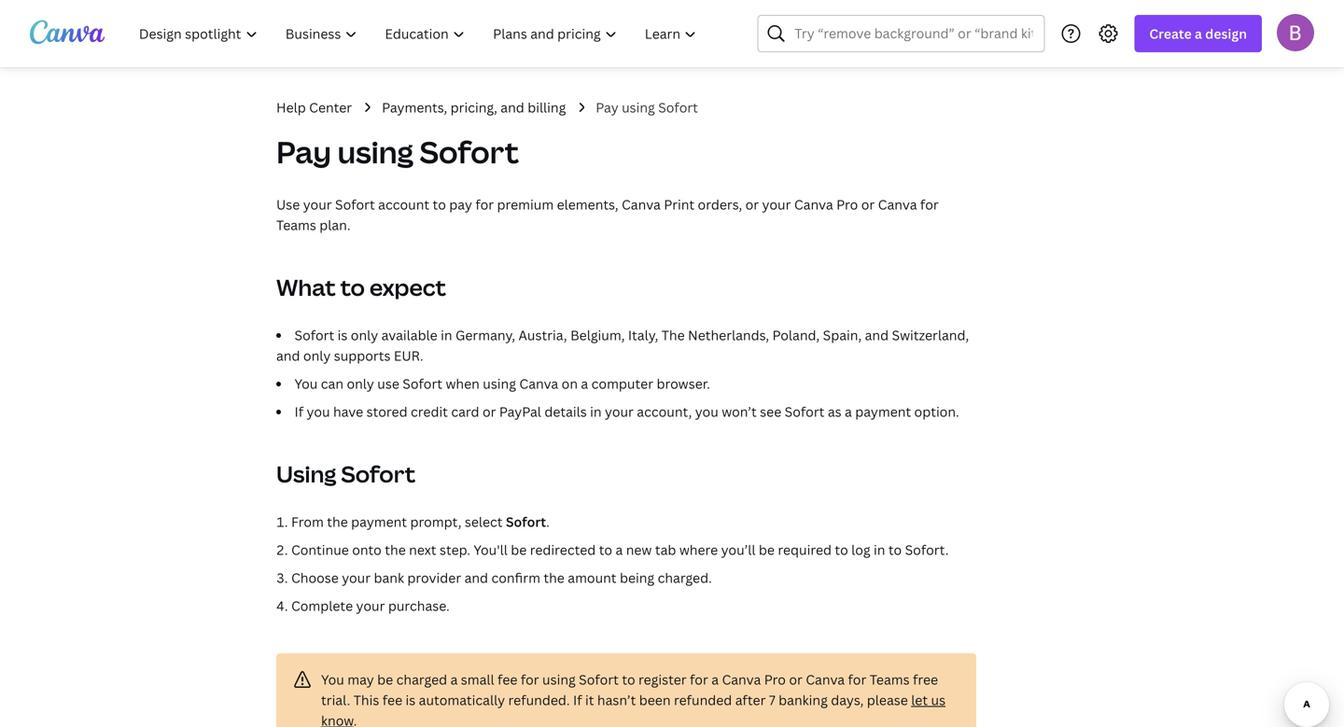 Task type: vqa. For each thing, say whether or not it's contained in the screenshot.
Help Center
yes



Task type: locate. For each thing, give the bounding box(es) containing it.
and
[[501, 99, 525, 116], [865, 326, 889, 344], [276, 347, 300, 365], [465, 569, 489, 587]]

using up refunded.
[[543, 671, 576, 689]]

computer
[[592, 375, 654, 393]]

1 horizontal spatial pay
[[596, 99, 619, 116]]

0 horizontal spatial fee
[[383, 692, 403, 709]]

your down "bank"
[[356, 597, 385, 615]]

stored
[[367, 403, 408, 421]]

see
[[760, 403, 782, 421]]

if you have stored credit card or paypal details in your account, you won't see sofort as a payment option.
[[295, 403, 960, 421]]

switzerland,
[[892, 326, 970, 344]]

payment up onto
[[351, 513, 407, 531]]

if left have
[[295, 403, 304, 421]]

using
[[276, 459, 337, 489]]

a right on
[[581, 375, 589, 393]]

design
[[1206, 25, 1248, 42]]

0 vertical spatial pay
[[596, 99, 619, 116]]

austria,
[[519, 326, 568, 344]]

belgium,
[[571, 326, 625, 344]]

when
[[446, 375, 480, 393]]

1 vertical spatial payment
[[351, 513, 407, 531]]

fee right this
[[383, 692, 403, 709]]

0 horizontal spatial pro
[[765, 671, 786, 689]]

to right what
[[341, 272, 365, 303]]

2 horizontal spatial in
[[874, 541, 886, 559]]

be up confirm
[[511, 541, 527, 559]]

fee
[[498, 671, 518, 689], [383, 692, 403, 709]]

payment right "as"
[[856, 403, 912, 421]]

top level navigation element
[[127, 15, 713, 52]]

1 vertical spatial pro
[[765, 671, 786, 689]]

your
[[303, 196, 332, 213], [763, 196, 791, 213], [605, 403, 634, 421], [342, 569, 371, 587], [356, 597, 385, 615]]

pro inside use your sofort account to pay for premium elements, canva print orders, or your canva pro or canva for teams plan.
[[837, 196, 859, 213]]

1 horizontal spatial pro
[[837, 196, 859, 213]]

your up plan.
[[303, 196, 332, 213]]

card
[[451, 403, 480, 421]]

0 horizontal spatial pay
[[276, 132, 332, 172]]

0 vertical spatial pay using sofort
[[596, 99, 699, 116]]

know
[[321, 712, 354, 728]]

1 vertical spatial teams
[[870, 671, 910, 689]]

a left the new in the left of the page
[[616, 541, 623, 559]]

fee right small
[[498, 671, 518, 689]]

and left the billing
[[501, 99, 525, 116]]

you left have
[[307, 403, 330, 421]]

refunded.
[[509, 692, 570, 709]]

choose your bank provider and confirm the amount being charged.
[[291, 569, 712, 587]]

1 vertical spatial pay
[[276, 132, 332, 172]]

teams for free
[[870, 671, 910, 689]]

browser.
[[657, 375, 711, 393]]

and right spain,
[[865, 326, 889, 344]]

is down charged
[[406, 692, 416, 709]]

only
[[351, 326, 378, 344], [303, 347, 331, 365], [347, 375, 374, 393]]

you inside you may be charged a small fee for using sofort to register for a canva pro or canva for teams free trial. this fee is automatically refunded. if it hasn't been refunded after 7 banking days, please
[[321, 671, 345, 689]]

1 horizontal spatial payment
[[856, 403, 912, 421]]

help center link
[[276, 97, 352, 118]]

use
[[378, 375, 400, 393]]

0 vertical spatial is
[[338, 326, 348, 344]]

be right you'll
[[759, 541, 775, 559]]

teams up please
[[870, 671, 910, 689]]

you left won't
[[696, 403, 719, 421]]

and down you'll
[[465, 569, 489, 587]]

your right orders, at the top
[[763, 196, 791, 213]]

2 horizontal spatial be
[[759, 541, 775, 559]]

2 you from the left
[[696, 403, 719, 421]]

where
[[680, 541, 718, 559]]

available
[[382, 326, 438, 344]]

0 horizontal spatial teams
[[276, 216, 317, 234]]

confirm
[[492, 569, 541, 587]]

payments,
[[382, 99, 448, 116]]

1 horizontal spatial in
[[590, 403, 602, 421]]

pay using sofort
[[596, 99, 699, 116], [276, 132, 519, 172]]

premium
[[497, 196, 554, 213]]

1 horizontal spatial fee
[[498, 671, 518, 689]]

using down payments,
[[338, 132, 414, 172]]

1 you from the left
[[307, 403, 330, 421]]

have
[[333, 403, 364, 421]]

what to expect
[[276, 272, 446, 303]]

using
[[622, 99, 655, 116], [338, 132, 414, 172], [483, 375, 516, 393], [543, 671, 576, 689]]

your down 'computer'
[[605, 403, 634, 421]]

Try "remove background" or "brand kit" search field
[[795, 16, 1033, 51]]

is up supports
[[338, 326, 348, 344]]

a up automatically
[[451, 671, 458, 689]]

us
[[932, 692, 946, 709]]

netherlands,
[[688, 326, 770, 344]]

1 vertical spatial you
[[321, 671, 345, 689]]

details
[[545, 403, 587, 421]]

2 vertical spatial in
[[874, 541, 886, 559]]

using inside you may be charged a small fee for using sofort to register for a canva pro or canva for teams free trial. this fee is automatically refunded. if it hasn't been refunded after 7 banking days, please
[[543, 671, 576, 689]]

1 horizontal spatial be
[[511, 541, 527, 559]]

in right available
[[441, 326, 453, 344]]

pay down help center
[[276, 132, 332, 172]]

2 vertical spatial only
[[347, 375, 374, 393]]

1 horizontal spatial if
[[573, 692, 582, 709]]

1 horizontal spatial teams
[[870, 671, 910, 689]]

let us know link
[[321, 692, 946, 728]]

0 horizontal spatial be
[[377, 671, 393, 689]]

pay
[[596, 99, 619, 116], [276, 132, 332, 172]]

to up amount
[[599, 541, 613, 559]]

the down redirected
[[544, 569, 565, 587]]

the left next in the bottom left of the page
[[385, 541, 406, 559]]

a left design
[[1196, 25, 1203, 42]]

you left can
[[295, 375, 318, 393]]

if inside you may be charged a small fee for using sofort to register for a canva pro or canva for teams free trial. this fee is automatically refunded. if it hasn't been refunded after 7 banking days, please
[[573, 692, 582, 709]]

on
[[562, 375, 578, 393]]

2 vertical spatial the
[[544, 569, 565, 587]]

to left pay at the left of page
[[433, 196, 446, 213]]

0 vertical spatial payment
[[856, 403, 912, 421]]

0 vertical spatial if
[[295, 403, 304, 421]]

0 vertical spatial in
[[441, 326, 453, 344]]

the right from
[[327, 513, 348, 531]]

pricing,
[[451, 99, 498, 116]]

canva
[[622, 196, 661, 213], [795, 196, 834, 213], [879, 196, 918, 213], [520, 375, 559, 393], [722, 671, 761, 689], [806, 671, 845, 689]]

teams down use
[[276, 216, 317, 234]]

let
[[912, 692, 928, 709]]

0 vertical spatial the
[[327, 513, 348, 531]]

complete your purchase.
[[291, 597, 450, 615]]

0 horizontal spatial in
[[441, 326, 453, 344]]

a right "as"
[[845, 403, 853, 421]]

to up hasn't
[[622, 671, 636, 689]]

a inside "dropdown button"
[[1196, 25, 1203, 42]]

1 vertical spatial if
[[573, 692, 582, 709]]

you can only use sofort when using canva on a computer browser.
[[295, 375, 711, 393]]

1 horizontal spatial you
[[321, 671, 345, 689]]

sofort is only available in germany, austria, belgium, italy, the netherlands, poland, spain, and switzerland, and only supports eur.
[[276, 326, 970, 365]]

0 horizontal spatial if
[[295, 403, 304, 421]]

0 horizontal spatial pay using sofort
[[276, 132, 519, 172]]

0 horizontal spatial you
[[307, 403, 330, 421]]

if left it
[[573, 692, 582, 709]]

you up trial.
[[321, 671, 345, 689]]

sofort.
[[906, 541, 949, 559]]

only up supports
[[351, 326, 378, 344]]

0 vertical spatial pro
[[837, 196, 859, 213]]

your down onto
[[342, 569, 371, 587]]

1 vertical spatial the
[[385, 541, 406, 559]]

1 horizontal spatial pay using sofort
[[596, 99, 699, 116]]

teams inside use your sofort account to pay for premium elements, canva print orders, or your canva pro or canva for teams plan.
[[276, 216, 317, 234]]

after
[[736, 692, 766, 709]]

.
[[547, 513, 550, 531]]

sofort
[[659, 99, 699, 116], [420, 132, 519, 172], [335, 196, 375, 213], [295, 326, 335, 344], [403, 375, 443, 393], [785, 403, 825, 421], [341, 459, 416, 489], [506, 513, 547, 531], [579, 671, 619, 689]]

center
[[309, 99, 352, 116]]

select
[[465, 513, 503, 531]]

be right may
[[377, 671, 393, 689]]

be
[[511, 541, 527, 559], [759, 541, 775, 559], [377, 671, 393, 689]]

1 horizontal spatial the
[[385, 541, 406, 559]]

0 vertical spatial you
[[295, 375, 318, 393]]

pay using sofort link
[[596, 97, 699, 118]]

pay right the billing
[[596, 99, 619, 116]]

0 vertical spatial only
[[351, 326, 378, 344]]

if
[[295, 403, 304, 421], [573, 692, 582, 709]]

account
[[378, 196, 430, 213]]

you for you may be charged a small fee for using sofort to register for a canva pro or canva for teams free trial. this fee is automatically refunded. if it hasn't been refunded after 7 banking days, please
[[321, 671, 345, 689]]

tab
[[656, 541, 677, 559]]

1 vertical spatial pay using sofort
[[276, 132, 519, 172]]

germany,
[[456, 326, 516, 344]]

a
[[1196, 25, 1203, 42], [581, 375, 589, 393], [845, 403, 853, 421], [616, 541, 623, 559], [451, 671, 458, 689], [712, 671, 719, 689]]

0 vertical spatial teams
[[276, 216, 317, 234]]

continue onto the next step. you'll be redirected to a new tab where you'll be required to log in to sofort.
[[291, 541, 949, 559]]

pro
[[837, 196, 859, 213], [765, 671, 786, 689]]

pay
[[450, 196, 473, 213]]

0 horizontal spatial is
[[338, 326, 348, 344]]

refunded
[[674, 692, 733, 709]]

in right log
[[874, 541, 886, 559]]

1 horizontal spatial is
[[406, 692, 416, 709]]

1 vertical spatial fee
[[383, 692, 403, 709]]

1 horizontal spatial you
[[696, 403, 719, 421]]

your for use your sofort account to pay for premium elements, canva print orders, or your canva pro or canva for teams plan.
[[303, 196, 332, 213]]

sofort inside sofort is only available in germany, austria, belgium, italy, the netherlands, poland, spain, and switzerland, and only supports eur.
[[295, 326, 335, 344]]

1 vertical spatial is
[[406, 692, 416, 709]]

only left use
[[347, 375, 374, 393]]

plan.
[[320, 216, 351, 234]]

0 horizontal spatial you
[[295, 375, 318, 393]]

in
[[441, 326, 453, 344], [590, 403, 602, 421], [874, 541, 886, 559]]

sofort inside you may be charged a small fee for using sofort to register for a canva pro or canva for teams free trial. this fee is automatically refunded. if it hasn't been refunded after 7 banking days, please
[[579, 671, 619, 689]]

you
[[307, 403, 330, 421], [696, 403, 719, 421]]

this
[[354, 692, 380, 709]]

pro for a
[[765, 671, 786, 689]]

days,
[[832, 692, 864, 709]]

for
[[476, 196, 494, 213], [921, 196, 939, 213], [521, 671, 540, 689], [690, 671, 709, 689], [849, 671, 867, 689]]

in right details on the bottom left
[[590, 403, 602, 421]]

1 vertical spatial in
[[590, 403, 602, 421]]

pro inside you may be charged a small fee for using sofort to register for a canva pro or canva for teams free trial. this fee is automatically refunded. if it hasn't been refunded after 7 banking days, please
[[765, 671, 786, 689]]

only up can
[[303, 347, 331, 365]]

onto
[[352, 541, 382, 559]]

teams inside you may be charged a small fee for using sofort to register for a canva pro or canva for teams free trial. this fee is automatically refunded. if it hasn't been refunded after 7 banking days, please
[[870, 671, 910, 689]]



Task type: describe. For each thing, give the bounding box(es) containing it.
eur.
[[394, 347, 424, 365]]

only for is
[[351, 326, 378, 344]]

and down what
[[276, 347, 300, 365]]

purchase.
[[388, 597, 450, 615]]

bob builder image
[[1278, 14, 1315, 51]]

let us know
[[321, 692, 946, 728]]

2 horizontal spatial the
[[544, 569, 565, 587]]

paypal
[[500, 403, 542, 421]]

you for you can only use sofort when using canva on a computer browser.
[[295, 375, 318, 393]]

bank
[[374, 569, 404, 587]]

being
[[620, 569, 655, 587]]

charged.
[[658, 569, 712, 587]]

or inside you may be charged a small fee for using sofort to register for a canva pro or canva for teams free trial. this fee is automatically refunded. if it hasn't been refunded after 7 banking days, please
[[790, 671, 803, 689]]

only for can
[[347, 375, 374, 393]]

be inside you may be charged a small fee for using sofort to register for a canva pro or canva for teams free trial. this fee is automatically refunded. if it hasn't been refunded after 7 banking days, please
[[377, 671, 393, 689]]

is inside you may be charged a small fee for using sofort to register for a canva pro or canva for teams free trial. this fee is automatically refunded. if it hasn't been refunded after 7 banking days, please
[[406, 692, 416, 709]]

option.
[[915, 403, 960, 421]]

print
[[664, 196, 695, 213]]

elements,
[[557, 196, 619, 213]]

from the payment prompt, select sofort .
[[291, 513, 550, 531]]

0 horizontal spatial the
[[327, 513, 348, 531]]

free
[[913, 671, 939, 689]]

to left sofort.
[[889, 541, 902, 559]]

as
[[828, 403, 842, 421]]

supports
[[334, 347, 391, 365]]

poland,
[[773, 326, 820, 344]]

new
[[626, 541, 652, 559]]

the
[[662, 326, 685, 344]]

your for complete your purchase.
[[356, 597, 385, 615]]

in inside sofort is only available in germany, austria, belgium, italy, the netherlands, poland, spain, and switzerland, and only supports eur.
[[441, 326, 453, 344]]

using right the billing
[[622, 99, 655, 116]]

credit
[[411, 403, 448, 421]]

it
[[586, 692, 594, 709]]

small
[[461, 671, 495, 689]]

charged
[[397, 671, 448, 689]]

log
[[852, 541, 871, 559]]

automatically
[[419, 692, 505, 709]]

provider
[[408, 569, 462, 587]]

step.
[[440, 541, 471, 559]]

use your sofort account to pay for premium elements, canva print orders, or your canva pro or canva for teams plan.
[[276, 196, 939, 234]]

please
[[868, 692, 909, 709]]

to left log
[[835, 541, 849, 559]]

hasn't
[[598, 692, 636, 709]]

teams for plan.
[[276, 216, 317, 234]]

create a design button
[[1135, 15, 1263, 52]]

may
[[348, 671, 374, 689]]

is inside sofort is only available in germany, austria, belgium, italy, the netherlands, poland, spain, and switzerland, and only supports eur.
[[338, 326, 348, 344]]

prompt,
[[410, 513, 462, 531]]

a up refunded
[[712, 671, 719, 689]]

banking
[[779, 692, 828, 709]]

complete
[[291, 597, 353, 615]]

spain,
[[823, 326, 862, 344]]

won't
[[722, 403, 757, 421]]

use
[[276, 196, 300, 213]]

payments, pricing, and billing
[[382, 99, 566, 116]]

required
[[778, 541, 832, 559]]

0 horizontal spatial payment
[[351, 513, 407, 531]]

1 vertical spatial only
[[303, 347, 331, 365]]

register
[[639, 671, 687, 689]]

what
[[276, 272, 336, 303]]

to inside use your sofort account to pay for premium elements, canva print orders, or your canva pro or canva for teams plan.
[[433, 196, 446, 213]]

been
[[640, 692, 671, 709]]

amount
[[568, 569, 617, 587]]

continue
[[291, 541, 349, 559]]

create a design
[[1150, 25, 1248, 42]]

create
[[1150, 25, 1192, 42]]

payments, pricing, and billing link
[[382, 97, 566, 118]]

you'll
[[474, 541, 508, 559]]

you may be charged a small fee for using sofort to register for a canva pro or canva for teams free trial. this fee is automatically refunded. if it hasn't been refunded after 7 banking days, please
[[321, 671, 939, 709]]

help center
[[276, 99, 352, 116]]

your for choose your bank provider and confirm the amount being charged.
[[342, 569, 371, 587]]

you'll
[[722, 541, 756, 559]]

7
[[769, 692, 776, 709]]

account,
[[637, 403, 692, 421]]

help
[[276, 99, 306, 116]]

sofort inside use your sofort account to pay for premium elements, canva print orders, or your canva pro or canva for teams plan.
[[335, 196, 375, 213]]

0 vertical spatial fee
[[498, 671, 518, 689]]

pro for your
[[837, 196, 859, 213]]

next
[[409, 541, 437, 559]]

expect
[[370, 272, 446, 303]]

trial.
[[321, 692, 351, 709]]

to inside you may be charged a small fee for using sofort to register for a canva pro or canva for teams free trial. this fee is automatically refunded. if it hasn't been refunded after 7 banking days, please
[[622, 671, 636, 689]]

choose
[[291, 569, 339, 587]]

using up paypal
[[483, 375, 516, 393]]

orders,
[[698, 196, 743, 213]]

italy,
[[628, 326, 659, 344]]

redirected
[[530, 541, 596, 559]]



